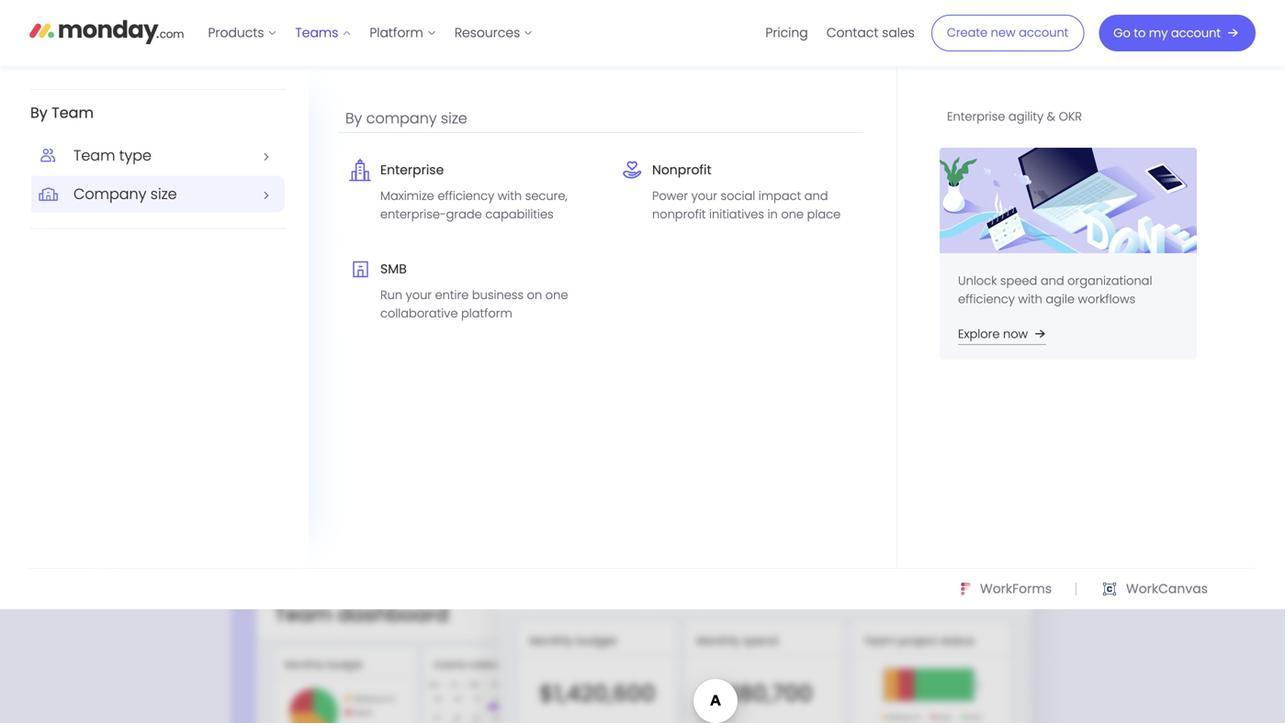 Task type: describe. For each thing, give the bounding box(es) containing it.
agile
[[1046, 291, 1075, 308]]

collaborative
[[380, 305, 458, 322]]

resources
[[455, 24, 520, 42]]

teams link
[[286, 18, 360, 48]]

insights.
[[870, 260, 935, 283]]

main submenu element
[[0, 66, 1285, 610]]

platform
[[370, 24, 423, 42]]

go to my account button
[[1099, 15, 1256, 51]]

secure,
[[525, 188, 567, 204]]

workcanvas
[[1126, 581, 1208, 598]]

enterprise for enterprise maximize efficiency with secure, enterprise-grade capabilities
[[380, 161, 444, 179]]

informed
[[398, 260, 473, 283]]

the
[[673, 260, 700, 283]]

now
[[1003, 326, 1028, 343]]

go to my account
[[1114, 25, 1221, 41]]

products
[[208, 24, 264, 42]]

progress
[[472, 153, 624, 199]]

0 vertical spatial business
[[477, 260, 549, 283]]

go
[[1114, 25, 1131, 41]]

monday.com logo image
[[29, 12, 184, 51]]

your for nonprofit
[[691, 188, 717, 204]]

dashboards
[[580, 197, 786, 244]]

enterprise maximize efficiency with secure, enterprise-grade capabilities
[[380, 161, 567, 223]]

on
[[527, 287, 542, 304]]

agility
[[1009, 108, 1044, 125]]

list inside main 'element'
[[756, 0, 924, 66]]

your for smb
[[406, 287, 432, 304]]

impact
[[759, 188, 801, 204]]

0 horizontal spatial size
[[150, 184, 177, 204]]

pricing
[[766, 24, 808, 42]]

and for progress
[[631, 153, 698, 199]]

dashboard image
[[193, 481, 1092, 724]]

workforms
[[980, 581, 1052, 598]]

50+ widgets & apps
[[395, 321, 522, 339]]

type
[[119, 145, 152, 166]]

grade
[[446, 206, 482, 223]]

data-
[[765, 260, 813, 283]]

explore now
[[958, 326, 1028, 343]]

teams
[[295, 24, 338, 42]]

explore now link
[[958, 323, 1050, 345]]

explore
[[958, 326, 1000, 343]]

resources link
[[445, 18, 542, 48]]

drive
[[705, 153, 793, 199]]

company
[[73, 184, 146, 204]]

organizational
[[1068, 273, 1152, 289]]

with inside track progress and drive results with
[[499, 197, 573, 244]]

& for agility
[[1047, 108, 1056, 125]]

decisions
[[553, 260, 630, 283]]

company size
[[73, 184, 177, 204]]

nonprofit power your social impact and nonprofit initiatives in one place
[[652, 161, 841, 223]]

my
[[1149, 25, 1168, 41]]

main element
[[0, 0, 1285, 724]]

new
[[991, 24, 1016, 41]]

by for by company size
[[345, 108, 362, 129]]

business inside the smb run your entire business on one collaborative platform
[[472, 287, 524, 304]]

account inside "button"
[[1019, 24, 1069, 41]]

create new account
[[947, 24, 1069, 41]]

50+
[[395, 321, 419, 339]]

smb
[[380, 260, 407, 278]]



Task type: vqa. For each thing, say whether or not it's contained in the screenshot.


Task type: locate. For each thing, give the bounding box(es) containing it.
1 vertical spatial efficiency
[[958, 291, 1015, 308]]

entire
[[435, 287, 469, 304]]

0 horizontal spatial efficiency
[[438, 188, 494, 204]]

0 vertical spatial efficiency
[[438, 188, 494, 204]]

sales
[[882, 24, 915, 42]]

one inside the smb run your entire business on one collaborative platform
[[545, 287, 568, 304]]

place
[[807, 206, 841, 223]]

0 horizontal spatial account
[[1019, 24, 1069, 41]]

to
[[1134, 25, 1146, 41]]

efficiency up grade
[[438, 188, 494, 204]]

by company size
[[345, 108, 467, 129]]

and inside unlock speed and organizational efficiency with agile workflows
[[1041, 273, 1064, 289]]

pricing link
[[756, 18, 817, 48]]

0 vertical spatial &
[[1047, 108, 1056, 125]]

& left apps
[[476, 321, 485, 339]]

with down speed
[[1018, 291, 1042, 308]]

1 vertical spatial one
[[545, 287, 568, 304]]

platform link
[[360, 18, 445, 48]]

with
[[498, 188, 522, 204], [499, 197, 573, 244], [635, 260, 668, 283], [1018, 291, 1042, 308]]

run
[[380, 287, 402, 304]]

social
[[721, 188, 755, 204]]

&
[[1047, 108, 1056, 125], [476, 321, 485, 339]]

1 vertical spatial &
[[476, 321, 485, 339]]

enterprise left agility
[[947, 108, 1005, 125]]

0 vertical spatial team
[[52, 102, 94, 123]]

and
[[631, 153, 698, 199], [804, 188, 828, 204], [1041, 273, 1064, 289]]

2 horizontal spatial and
[[1041, 273, 1064, 289]]

& inside main submenu element
[[1047, 108, 1056, 125]]

1 horizontal spatial enterprise
[[947, 108, 1005, 125]]

and up place
[[804, 188, 828, 204]]

make informed business decisions with the help of data-based insights.
[[350, 260, 935, 283]]

track
[[369, 153, 465, 199]]

workflows
[[1078, 291, 1136, 308]]

contact
[[826, 24, 879, 42]]

size
[[441, 108, 467, 129], [150, 184, 177, 204]]

1 horizontal spatial account
[[1171, 25, 1221, 41]]

with inside 'enterprise maximize efficiency with secure, enterprise-grade capabilities'
[[498, 188, 522, 204]]

create new account button
[[931, 15, 1084, 51]]

by team
[[30, 102, 94, 123]]

0 vertical spatial size
[[441, 108, 467, 129]]

0 horizontal spatial &
[[476, 321, 485, 339]]

1 vertical spatial your
[[406, 287, 432, 304]]

nonprofit
[[652, 161, 712, 179]]

0 horizontal spatial enterprise
[[380, 161, 444, 179]]

1 horizontal spatial size
[[441, 108, 467, 129]]

make
[[350, 260, 394, 283]]

and for speed
[[1041, 273, 1064, 289]]

& for widgets
[[476, 321, 485, 339]]

0 horizontal spatial one
[[545, 287, 568, 304]]

power
[[652, 188, 688, 204]]

one right in
[[781, 206, 804, 223]]

1 horizontal spatial by
[[345, 108, 362, 129]]

platform
[[461, 305, 512, 322]]

unlock speed and organizational efficiency with agile workflows
[[958, 273, 1152, 308]]

efficiency inside 'enterprise maximize efficiency with secure, enterprise-grade capabilities'
[[438, 188, 494, 204]]

and inside nonprofit power your social impact and nonprofit initiatives in one place
[[804, 188, 828, 204]]

track progress and drive results with
[[369, 153, 916, 244]]

1 horizontal spatial your
[[691, 188, 717, 204]]

initiatives
[[709, 206, 764, 223]]

contact sales
[[826, 24, 915, 42]]

with left the
[[635, 260, 668, 283]]

dashboards
[[604, 123, 682, 141]]

okr
[[1059, 108, 1082, 125]]

0 vertical spatial one
[[781, 206, 804, 223]]

one
[[781, 206, 804, 223], [545, 287, 568, 304]]

and inside track progress and drive results with
[[631, 153, 698, 199]]

efficiency
[[438, 188, 494, 204], [958, 291, 1015, 308]]

0 horizontal spatial your
[[406, 287, 432, 304]]

by
[[30, 102, 48, 123], [345, 108, 362, 129]]

0 vertical spatial enterprise
[[947, 108, 1005, 125]]

1 vertical spatial team
[[73, 145, 115, 166]]

with up capabilities
[[498, 188, 522, 204]]

create
[[947, 24, 988, 41]]

business
[[477, 260, 549, 283], [472, 287, 524, 304]]

agile enterprise image
[[940, 148, 1197, 253]]

1 vertical spatial enterprise
[[380, 161, 444, 179]]

list containing by team
[[0, 0, 1285, 724]]

list
[[0, 0, 1285, 724], [756, 0, 924, 66]]

capabilities
[[485, 206, 554, 223]]

your inside nonprofit power your social impact and nonprofit initiatives in one place
[[691, 188, 717, 204]]

0 vertical spatial your
[[691, 188, 717, 204]]

1 horizontal spatial efficiency
[[958, 291, 1015, 308]]

one right on
[[545, 287, 568, 304]]

1 vertical spatial size
[[150, 184, 177, 204]]

by for by team
[[30, 102, 48, 123]]

team
[[52, 102, 94, 123], [73, 145, 115, 166]]

account
[[1019, 24, 1069, 41], [1171, 25, 1221, 41]]

help
[[704, 260, 740, 283]]

enterprise
[[947, 108, 1005, 125], [380, 161, 444, 179]]

account inside 'button'
[[1171, 25, 1221, 41]]

1 vertical spatial business
[[472, 287, 524, 304]]

1 horizontal spatial and
[[804, 188, 828, 204]]

team type
[[73, 145, 152, 166]]

efficiency down unlock
[[958, 291, 1015, 308]]

list containing pricing
[[756, 0, 924, 66]]

account right my
[[1171, 25, 1221, 41]]

company
[[366, 108, 437, 129]]

smb run your entire business on one collaborative platform
[[380, 260, 568, 322]]

apps
[[489, 321, 522, 339]]

enterprise for enterprise agility & okr
[[947, 108, 1005, 125]]

maximize
[[380, 188, 434, 204]]

contact sales button
[[817, 18, 924, 48]]

with right grade
[[499, 197, 573, 244]]

1 horizontal spatial &
[[1047, 108, 1056, 125]]

of
[[744, 260, 760, 283]]

workforms link
[[959, 579, 1052, 601]]

results
[[800, 153, 916, 199]]

nonprofit
[[652, 206, 706, 223]]

enterprise inside 'enterprise maximize efficiency with secure, enterprise-grade capabilities'
[[380, 161, 444, 179]]

your up collaborative
[[406, 287, 432, 304]]

1 horizontal spatial one
[[781, 206, 804, 223]]

one inside nonprofit power your social impact and nonprofit initiatives in one place
[[781, 206, 804, 223]]

in
[[768, 206, 778, 223]]

based
[[813, 260, 865, 283]]

enterprise-
[[380, 206, 446, 223]]

your
[[691, 188, 717, 204], [406, 287, 432, 304]]

2 list from the left
[[756, 0, 924, 66]]

& left okr
[[1047, 108, 1056, 125]]

products link
[[199, 18, 286, 48]]

and up agile
[[1041, 273, 1064, 289]]

account right new
[[1019, 24, 1069, 41]]

enterprise agility & okr
[[947, 108, 1082, 125]]

1 list from the left
[[0, 0, 1285, 724]]

with inside unlock speed and organizational efficiency with agile workflows
[[1018, 291, 1042, 308]]

business up platform
[[472, 287, 524, 304]]

efficiency inside unlock speed and organizational efficiency with agile workflows
[[958, 291, 1015, 308]]

unlock
[[958, 273, 997, 289]]

0 horizontal spatial and
[[631, 153, 698, 199]]

team up team type
[[52, 102, 94, 123]]

and up nonprofit at the right top
[[631, 153, 698, 199]]

team left type at the top
[[73, 145, 115, 166]]

your inside the smb run your entire business on one collaborative platform
[[406, 287, 432, 304]]

enterprise up maximize
[[380, 161, 444, 179]]

business up on
[[477, 260, 549, 283]]

your up nonprofit at the right top
[[691, 188, 717, 204]]

size down type at the top
[[150, 184, 177, 204]]

workcanvas link
[[1101, 579, 1208, 601]]

size right company
[[441, 108, 467, 129]]

0 horizontal spatial by
[[30, 102, 48, 123]]

speed
[[1000, 273, 1037, 289]]

widgets
[[423, 321, 473, 339]]



